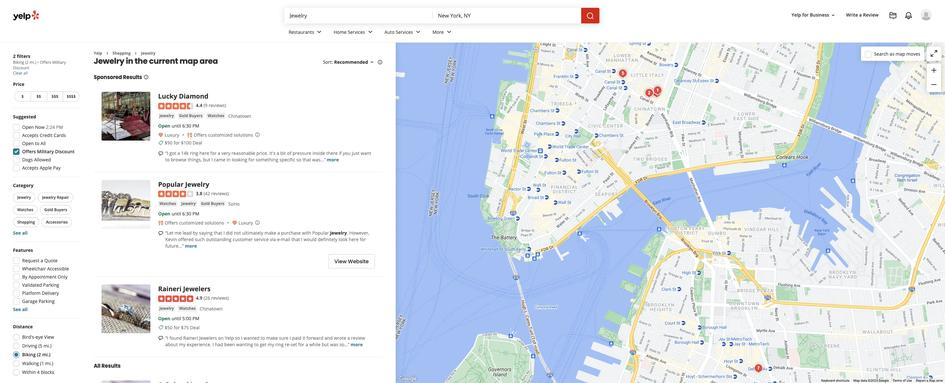Task type: describe. For each thing, give the bounding box(es) containing it.
watches down '4.4 (9 reviews)'
[[208, 113, 224, 118]]

got
[[169, 150, 176, 156]]

•
[[37, 60, 39, 65]]

to up get
[[261, 335, 265, 341]]

0 horizontal spatial that
[[214, 230, 222, 236]]

yelp inside "i found raineri jewelers on yelp so i wanted to make sure i paid it forward and wrote a review about my experience. i had been wanting to get my ring re-set for a while but was so…"
[[225, 335, 234, 341]]

shortcuts
[[836, 379, 850, 383]]

would
[[304, 236, 317, 243]]

zoom out image
[[930, 81, 938, 89]]

there
[[326, 150, 338, 156]]

map
[[854, 379, 860, 383]]

something
[[256, 157, 278, 163]]

see all for features
[[13, 306, 28, 313]]

that inside "i got a 14k ring here for a very reasonable price. it's a bit of pressure inside there if you just want to browse things, but i came in looking for something specific so that was…"
[[303, 157, 311, 163]]

yelp link
[[94, 50, 102, 56]]

0 horizontal spatial watches link
[[158, 201, 177, 207]]

map region
[[348, 0, 945, 383]]

it's
[[269, 150, 276, 156]]

platform
[[22, 290, 41, 296]]

terms of use link
[[893, 379, 912, 383]]

watches button down '4.4 (9 reviews)'
[[206, 113, 226, 119]]

1 vertical spatial gold buyers
[[201, 201, 224, 206]]

e-
[[277, 236, 281, 243]]

16 chevron down v2 image for yelp for business
[[831, 13, 836, 18]]

to inside "i got a 14k ring here for a very reasonable price. it's a bit of pressure inside there if you just want to browse things, but i came in looking for something specific so that was…"
[[165, 157, 170, 163]]

biking for biking (2 mi.) •
[[13, 60, 24, 65]]

terms
[[893, 379, 902, 383]]

while
[[309, 341, 321, 348]]

more link for diamond
[[327, 157, 339, 163]]

restaurants
[[289, 29, 314, 35]]

a left while
[[306, 341, 308, 348]]

write a review link
[[844, 9, 882, 21]]

services for home services
[[348, 29, 365, 35]]

mi.) for driving (5 mi.)
[[44, 343, 51, 349]]

view inside view website link
[[335, 258, 347, 265]]

16 chevron right v2 image
[[133, 51, 138, 56]]

use
[[907, 379, 912, 383]]

mi.) for biking (2 mi.)
[[42, 352, 50, 358]]

0 vertical spatial popular
[[158, 180, 184, 189]]

biking for biking (2 mi.)
[[22, 352, 36, 358]]

luxury for 16 luxury v2 image
[[239, 220, 253, 226]]

chinatown for lucky diamond
[[228, 113, 251, 119]]

shopping inside button
[[17, 219, 35, 225]]

jewelry up 3.8
[[185, 180, 209, 189]]

j sampieri image
[[650, 87, 663, 100]]

2 vertical spatial watches link
[[178, 305, 197, 312]]

reviews) for popular jewelry
[[211, 190, 229, 197]]

pm for popular jewelry
[[193, 211, 199, 217]]

$90 for $100 deal
[[165, 140, 202, 146]]

now
[[35, 124, 45, 130]]

ring inside "i found raineri jewelers on yelp so i wanted to make sure i paid it forward and wrote a review about my experience. i had been wanting to get my ring re-set for a while but was so…"
[[275, 341, 284, 348]]

option group containing distance
[[11, 324, 81, 378]]

jewelry link right 16 chevron right v2 image
[[141, 50, 156, 56]]

16 speech v2 image for lucky diamond
[[158, 151, 163, 156]]

gold buyers button down 4.4
[[178, 113, 204, 119]]

garage parking
[[22, 298, 55, 304]]

such
[[195, 236, 205, 243]]

service
[[254, 236, 269, 243]]

driving
[[22, 343, 37, 349]]

16 chevron down v2 image for recommended
[[369, 60, 375, 65]]

2 horizontal spatial watches link
[[206, 113, 226, 119]]

notifications image
[[905, 12, 913, 20]]

garage
[[22, 298, 37, 304]]

a up e-
[[277, 230, 280, 236]]

map for report
[[929, 379, 936, 383]]

0 vertical spatial in
[[126, 56, 133, 67]]

1 vertical spatial discount
[[55, 148, 75, 155]]

pay
[[53, 165, 61, 171]]

i inside "i got a 14k ring here for a very reasonable price. it's a bit of pressure inside there if you just want to browse things, but i came in looking for something specific so that was…"
[[211, 157, 213, 163]]

wanted
[[244, 335, 260, 341]]

24 chevron down v2 image for home services
[[366, 28, 374, 36]]

auto
[[385, 29, 395, 35]]

gold for gold buyers button over accessories
[[44, 207, 53, 213]]

so inside "i found raineri jewelers on yelp so i wanted to make sure i paid it forward and wrote a review about my experience. i had been wanting to get my ring re-set for a while but was so…"
[[235, 335, 240, 341]]

$$$$ button
[[63, 91, 79, 102]]

jewelry button down 3.8
[[180, 201, 197, 207]]

1 vertical spatial offers customized solutions
[[165, 220, 224, 226]]

that inside . however, kevin offered such outstanding customer service via e-mail that i would definitely look here for future…"
[[291, 236, 300, 243]]

watches up shopping button
[[17, 207, 33, 213]]

(1
[[40, 360, 44, 367]]

2 my from the left
[[268, 341, 274, 348]]

3.8 star rating image
[[158, 191, 193, 197]]

on
[[218, 335, 224, 341]]

5:00
[[182, 315, 191, 322]]

mail
[[281, 236, 290, 243]]

blocks
[[41, 369, 54, 375]]

a up "so…""
[[347, 335, 350, 341]]

allowed
[[34, 157, 51, 163]]

all for features
[[22, 306, 28, 313]]

recommended
[[334, 59, 368, 65]]

6:30 for jewelry
[[182, 211, 191, 217]]

1 vertical spatial gold buyers link
[[200, 201, 226, 207]]

map for search
[[896, 51, 905, 57]]

open for popular
[[158, 211, 170, 217]]

$90
[[165, 140, 173, 146]]

jewelry link down 4.9 star rating image
[[158, 305, 175, 312]]

for right "$90"
[[174, 140, 180, 146]]

jewelry down category
[[17, 195, 31, 200]]

yelp for business
[[792, 12, 829, 18]]

4.9 star rating image
[[158, 295, 193, 302]]

(2 for biking (2 mi.) •
[[25, 60, 29, 65]]

recommended button
[[334, 59, 375, 65]]

appointment
[[29, 274, 57, 280]]

jewelry down 4.4 star rating image
[[160, 113, 174, 118]]

report a map error
[[916, 379, 943, 383]]

gold buyers button up accessories
[[40, 205, 71, 215]]

1 vertical spatial military
[[37, 148, 54, 155]]

all for category
[[22, 230, 28, 236]]

been
[[224, 341, 235, 348]]

watches down 3.8 star rating image
[[160, 201, 176, 206]]

clear all
[[13, 70, 28, 76]]

1 vertical spatial offers military discount
[[22, 148, 75, 155]]

0 vertical spatial gold buyers
[[179, 113, 203, 118]]

deal for $90 for $100 deal
[[193, 140, 202, 146]]

offers up '$90 for $100 deal'
[[194, 132, 207, 138]]

all results
[[94, 362, 121, 370]]

jewelry button down category
[[13, 193, 35, 202]]

accessories
[[46, 219, 68, 225]]

a right report
[[927, 379, 929, 383]]

(9
[[204, 102, 208, 109]]

see for features
[[13, 306, 21, 313]]

0 vertical spatial jewelers
[[183, 285, 211, 293]]

accessories button
[[42, 217, 72, 227]]

1 my from the left
[[179, 341, 186, 348]]

open for lucky
[[158, 123, 170, 129]]

data
[[861, 379, 867, 383]]

via
[[270, 236, 276, 243]]

none field find
[[290, 12, 428, 19]]

more link for jewelers
[[351, 341, 363, 348]]

expand map image
[[930, 49, 938, 57]]

watches up the 5:00
[[179, 306, 196, 311]]

1 horizontal spatial popular
[[312, 230, 329, 236]]

24 chevron down v2 image for more
[[445, 28, 453, 36]]

sponsored
[[94, 74, 122, 81]]

make for sure
[[266, 335, 278, 341]]

24 chevron down v2 image for restaurants
[[316, 28, 323, 36]]

buyers for bottommost gold buyers link
[[211, 201, 224, 206]]

google
[[879, 379, 889, 383]]

kevin
[[165, 236, 177, 243]]

lucky diamond image
[[102, 92, 150, 141]]

all inside "group"
[[41, 140, 46, 146]]

by
[[22, 274, 27, 280]]

jewelry link down 3.8
[[180, 201, 197, 207]]

1 horizontal spatial customized
[[208, 132, 233, 138]]

4.4
[[196, 102, 202, 109]]

open down suggested
[[22, 124, 34, 130]]

watches button down 3.8 star rating image
[[158, 201, 177, 207]]

website
[[348, 258, 369, 265]]

0 horizontal spatial customized
[[179, 220, 204, 226]]

i left had
[[213, 341, 214, 348]]

16 deal v2 image
[[158, 140, 163, 145]]

see all for category
[[13, 230, 28, 236]]

review
[[351, 335, 365, 341]]

to down 'accepts credit cards'
[[35, 140, 39, 146]]

projects image
[[889, 12, 897, 20]]

16 chevron right v2 image
[[105, 51, 110, 56]]

jewelry right 16 chevron right v2 image
[[141, 50, 156, 56]]

0 horizontal spatial 16 offers custom solutions v2 image
[[158, 220, 163, 226]]

price
[[13, 81, 24, 87]]

raineri inside "i found raineri jewelers on yelp so i wanted to make sure i paid it forward and wrote a review about my experience. i had been wanting to get my ring re-set for a while but was so…"
[[183, 335, 198, 341]]

group containing suggested
[[11, 114, 81, 173]]

jewelry button down 4.4 star rating image
[[158, 113, 175, 119]]

did
[[226, 230, 233, 236]]

for up came
[[210, 150, 217, 156]]

1 horizontal spatial 16 offers custom solutions v2 image
[[187, 132, 192, 138]]

reviews) for raineri jewelers
[[211, 295, 229, 301]]

raineri jewelers image
[[102, 285, 150, 333]]

pm for raineri jewelers
[[193, 315, 199, 322]]

0 horizontal spatial raineri
[[158, 285, 182, 293]]

a right write
[[860, 12, 862, 18]]

home services
[[334, 29, 365, 35]]

watches button up the 5:00
[[178, 305, 197, 312]]

credit
[[40, 132, 53, 138]]

to left get
[[254, 341, 259, 348]]

gold buyers button down 3.8 (42 reviews)
[[200, 201, 226, 207]]

16 speech v2 image for raineri jewelers
[[158, 336, 163, 341]]

if
[[339, 150, 342, 156]]

"i for lucky diamond
[[165, 150, 168, 156]]

restaurants link
[[284, 23, 329, 42]]

0 vertical spatial solutions
[[234, 132, 253, 138]]

accepts for accepts apple pay
[[22, 165, 38, 171]]

mi.) for walking (1 mi.)
[[45, 360, 53, 367]]

group containing category
[[12, 182, 81, 236]]

business categories element
[[284, 23, 932, 42]]

dogs allowed
[[22, 157, 51, 163]]

search as map moves
[[874, 51, 921, 57]]

1 horizontal spatial shopping
[[113, 50, 131, 56]]

open until 6:30 pm for popular
[[158, 211, 199, 217]]

business
[[810, 12, 829, 18]]

jewelry repair button
[[38, 193, 73, 202]]

keyboard shortcuts button
[[822, 379, 850, 383]]

2 filters
[[13, 53, 30, 59]]

military inside offers military discount
[[52, 60, 66, 65]]

christina o. image
[[921, 9, 932, 21]]

jewelry in the current map area
[[94, 56, 218, 67]]

$$ button
[[31, 91, 47, 102]]

raineri jewelers link
[[158, 285, 211, 293]]

open now 2:24 pm
[[22, 124, 63, 130]]

lead
[[183, 230, 192, 236]]

write
[[846, 12, 858, 18]]

results for sponsored results
[[123, 74, 142, 81]]

apple
[[40, 165, 52, 171]]

search image
[[587, 12, 594, 20]]

1 horizontal spatial of
[[903, 379, 906, 383]]

bit
[[280, 150, 286, 156]]

2 vertical spatial gold buyers
[[44, 207, 67, 213]]

not
[[234, 230, 241, 236]]

4.9 (26 reviews)
[[196, 295, 229, 301]]

view website
[[335, 258, 369, 265]]



Task type: vqa. For each thing, say whether or not it's contained in the screenshot.
"Ask the community" "link"
no



Task type: locate. For each thing, give the bounding box(es) containing it.
1 vertical spatial more
[[185, 243, 197, 249]]

military up allowed
[[37, 148, 54, 155]]

a up wheelchair accessible
[[41, 258, 43, 264]]

for down it
[[298, 341, 304, 348]]

(5
[[38, 343, 42, 349]]

1 vertical spatial raineri
[[183, 335, 198, 341]]

shopping up features
[[17, 219, 35, 225]]

1 vertical spatial yelp
[[94, 50, 102, 56]]

0 vertical spatial more
[[327, 157, 339, 163]]

open
[[158, 123, 170, 129], [22, 124, 34, 130], [22, 140, 34, 146], [158, 211, 170, 217], [158, 315, 170, 322]]

area
[[200, 56, 218, 67]]

"i for raineri jewelers
[[165, 335, 168, 341]]

group containing features
[[11, 247, 81, 313]]

future…"
[[165, 243, 184, 249]]

see for category
[[13, 230, 21, 236]]

0 vertical spatial more link
[[327, 157, 339, 163]]

3 until from the top
[[172, 315, 181, 322]]

open until 6:30 pm up '$90 for $100 deal'
[[158, 123, 199, 129]]

0 horizontal spatial more link
[[185, 243, 197, 249]]

1 horizontal spatial here
[[349, 236, 359, 243]]

things,
[[188, 157, 202, 163]]

4.4 star rating image
[[158, 103, 193, 109]]

1 vertical spatial buyers
[[211, 201, 224, 206]]

that down "pressure"
[[303, 157, 311, 163]]

2 services from the left
[[396, 29, 413, 35]]

biking inside option group
[[22, 352, 36, 358]]

a up came
[[218, 150, 220, 156]]

here up "things,"
[[199, 150, 209, 156]]

open for raineri
[[158, 315, 170, 322]]

1 horizontal spatial none field
[[438, 12, 576, 19]]

0 horizontal spatial all
[[41, 140, 46, 146]]

specific
[[280, 157, 295, 163]]

pm up cards
[[56, 124, 63, 130]]

$ button
[[14, 91, 31, 102]]

so inside "i got a 14k ring here for a very reasonable price. it's a bit of pressure inside there if you just want to browse things, but i came in looking for something specific so that was…"
[[296, 157, 301, 163]]

1 horizontal spatial (2
[[37, 352, 41, 358]]

jewelry button down 4.9 star rating image
[[158, 305, 175, 312]]

1 horizontal spatial all
[[94, 362, 100, 370]]

popular up 3.8 star rating image
[[158, 180, 184, 189]]

ring inside "i got a 14k ring here for a very reasonable price. it's a bit of pressure inside there if you just want to browse things, but i came in looking for something specific so that was…"
[[190, 150, 198, 156]]

1 horizontal spatial view
[[335, 258, 347, 265]]

more
[[433, 29, 444, 35]]

1 vertical spatial gold
[[201, 201, 210, 206]]

more link down 'review'
[[351, 341, 363, 348]]

3.8 (42 reviews)
[[196, 190, 229, 197]]

gold for gold buyers button underneath 3.8 (42 reviews)
[[201, 201, 210, 206]]

chinatown
[[228, 113, 251, 119], [200, 306, 223, 312]]

sponsored results
[[94, 74, 142, 81]]

none field near
[[438, 12, 576, 19]]

1 horizontal spatial so
[[296, 157, 301, 163]]

0 vertical spatial see all
[[13, 230, 28, 236]]

2 24 chevron down v2 image from the left
[[366, 28, 374, 36]]

i inside . however, kevin offered such outstanding customer service via e-mail that i would definitely look here for future…"
[[301, 236, 302, 243]]

jewelry down 3.8 star rating image
[[181, 201, 196, 206]]

deal for $50 for $75 deal
[[190, 324, 200, 331]]

my right get
[[268, 341, 274, 348]]

see all button for features
[[13, 306, 28, 313]]

jewelry link down 4.4 star rating image
[[158, 113, 175, 119]]

$50 for $75 deal
[[165, 324, 200, 331]]

(2 up walking (1 mi.)
[[37, 352, 41, 358]]

mi.) right (5
[[44, 343, 51, 349]]

gold for gold buyers button under 4.4
[[179, 113, 188, 118]]

customized up very
[[208, 132, 233, 138]]

walking (1 mi.)
[[22, 360, 53, 367]]

deal right $100 at the top of page
[[193, 140, 202, 146]]

6:30 for diamond
[[182, 123, 191, 129]]

0 vertical spatial yelp
[[792, 12, 801, 18]]

1 vertical spatial more link
[[185, 243, 197, 249]]

2 see from the top
[[13, 306, 21, 313]]

1 vertical spatial "i
[[165, 335, 168, 341]]

offers inside offers military discount
[[40, 60, 51, 65]]

mi.) up (1
[[42, 352, 50, 358]]

yelp up been on the bottom
[[225, 335, 234, 341]]

1 horizontal spatial gold
[[179, 113, 188, 118]]

jewelers inside "i found raineri jewelers on yelp so i wanted to make sure i paid it forward and wrote a review about my experience. i had been wanting to get my ring re-set for a while but was so…"
[[199, 335, 217, 341]]

1 vertical spatial deal
[[190, 324, 200, 331]]

more down offered at the left of the page
[[185, 243, 197, 249]]

None field
[[290, 12, 428, 19], [438, 12, 576, 19]]

customized up by
[[179, 220, 204, 226]]

1 horizontal spatial but
[[322, 341, 329, 348]]

definitely
[[318, 236, 338, 243]]

set
[[291, 341, 297, 348]]

1 vertical spatial accepts
[[22, 165, 38, 171]]

request a quote
[[22, 258, 58, 264]]

0 horizontal spatial popular
[[158, 180, 184, 189]]

deal right $75
[[190, 324, 200, 331]]

24 chevron down v2 image
[[414, 28, 422, 36]]

16 luxury v2 image
[[158, 132, 163, 138]]

paid
[[292, 335, 301, 341]]

"i inside "i got a 14k ring here for a very reasonable price. it's a bit of pressure inside there if you just want to browse things, but i came in looking for something specific so that was…"
[[165, 150, 168, 156]]

reviews) right (26
[[211, 295, 229, 301]]

1 6:30 from the top
[[182, 123, 191, 129]]

and
[[325, 335, 333, 341]]

2 vertical spatial gold
[[44, 207, 53, 213]]

16 chevron down v2 image right recommended
[[369, 60, 375, 65]]

0 vertical spatial customized
[[208, 132, 233, 138]]

buyers inside "group"
[[54, 207, 67, 213]]

0 vertical spatial but
[[203, 157, 210, 163]]

by appointment only
[[22, 274, 68, 280]]

1 services from the left
[[348, 29, 365, 35]]

for inside . however, kevin offered such outstanding customer service via e-mail that i would definitely look here for future…"
[[360, 236, 366, 243]]

0 horizontal spatial chinatown
[[200, 306, 223, 312]]

buyers for gold buyers link to the top
[[189, 113, 203, 118]]

a right the got at the left top of page
[[177, 150, 180, 156]]

open up dogs
[[22, 140, 34, 146]]

all down shopping button
[[22, 230, 28, 236]]

more link
[[427, 23, 458, 42]]

accepts for accepts credit cards
[[22, 132, 38, 138]]

0 vertical spatial that
[[303, 157, 311, 163]]

clear all link
[[13, 70, 28, 76]]

luxury for 16 luxury v2 icon
[[165, 132, 179, 138]]

discount down cards
[[55, 148, 75, 155]]

inside
[[313, 150, 325, 156]]

but inside "i got a 14k ring here for a very reasonable price. it's a bit of pressure inside there if you just want to browse things, but i came in looking for something specific so that was…"
[[203, 157, 210, 163]]

1 vertical spatial view
[[44, 334, 54, 340]]

(26
[[204, 295, 210, 301]]

None search field
[[285, 8, 601, 23]]

1 vertical spatial but
[[322, 341, 329, 348]]

Find text field
[[290, 12, 428, 19]]

1 24 chevron down v2 image from the left
[[316, 28, 323, 36]]

0 horizontal spatial 16 info v2 image
[[143, 75, 149, 80]]

0 vertical spatial open until 6:30 pm
[[158, 123, 199, 129]]

parking up delivery
[[43, 282, 59, 288]]

16 speech v2 image down 16 deal v2 icon
[[158, 151, 163, 156]]

the
[[135, 56, 148, 67]]

see all
[[13, 230, 28, 236], [13, 306, 28, 313]]

mi.) for biking (2 mi.) •
[[30, 60, 36, 65]]

here inside "i got a 14k ring here for a very reasonable price. it's a bit of pressure inside there if you just want to browse things, but i came in looking for something specific so that was…"
[[199, 150, 209, 156]]

for left $75
[[174, 324, 180, 331]]

24 chevron down v2 image
[[316, 28, 323, 36], [366, 28, 374, 36], [445, 28, 453, 36]]

1 16 speech v2 image from the top
[[158, 151, 163, 156]]

0 vertical spatial chinatown
[[228, 113, 251, 119]]

user actions element
[[787, 8, 941, 48]]

i left did at left
[[224, 230, 225, 236]]

validated parking
[[22, 282, 59, 288]]

1 vertical spatial jewelers
[[199, 335, 217, 341]]

in down very
[[227, 157, 231, 163]]

suggested
[[13, 114, 36, 120]]

wanting
[[236, 341, 253, 348]]

1 vertical spatial so
[[235, 335, 240, 341]]

2 see all from the top
[[13, 306, 28, 313]]

had
[[215, 341, 223, 348]]

1 vertical spatial 16 speech v2 image
[[158, 336, 163, 341]]

solutions up "reasonable"
[[234, 132, 253, 138]]

open until 5:00 pm
[[158, 315, 199, 322]]

more link
[[327, 157, 339, 163], [185, 243, 197, 249], [351, 341, 363, 348]]

accepts apple pay
[[22, 165, 61, 171]]

but down the and
[[322, 341, 329, 348]]

price.
[[257, 150, 268, 156]]

raineri jewelers image
[[651, 84, 664, 97], [651, 84, 664, 97]]

0 vertical spatial make
[[265, 230, 276, 236]]

a left bit
[[277, 150, 279, 156]]

2 open until 6:30 pm from the top
[[158, 211, 199, 217]]

0 vertical spatial all
[[41, 140, 46, 146]]

1 horizontal spatial in
[[227, 157, 231, 163]]

google image
[[397, 375, 419, 383]]

16 info v2 image down the
[[143, 75, 149, 80]]

saying
[[199, 230, 213, 236]]

option group
[[11, 324, 81, 378]]

parking for garage parking
[[39, 298, 55, 304]]

0 horizontal spatial in
[[126, 56, 133, 67]]

pressure
[[293, 150, 311, 156]]

1 see all from the top
[[13, 230, 28, 236]]

yelp for yelp "link"
[[94, 50, 102, 56]]

so…"
[[340, 341, 350, 348]]

0 horizontal spatial gold
[[44, 207, 53, 213]]

gold buyers down jewelry repair button
[[44, 207, 67, 213]]

$$$ button
[[47, 91, 63, 102]]

gold buyers link down 4.4
[[178, 113, 204, 119]]

1 vertical spatial see
[[13, 306, 21, 313]]

i
[[211, 157, 213, 163], [224, 230, 225, 236], [301, 236, 302, 243], [241, 335, 243, 341], [290, 335, 291, 341], [213, 341, 214, 348]]

driving (5 mi.)
[[22, 343, 51, 349]]

0 vertical spatial military
[[52, 60, 66, 65]]

price group
[[13, 81, 81, 103]]

1 vertical spatial all
[[22, 230, 28, 236]]

pm for lucky diamond
[[193, 123, 199, 129]]

open to all
[[22, 140, 46, 146]]

discount down 2 filters
[[13, 65, 29, 71]]

my down "found"
[[179, 341, 186, 348]]

0 horizontal spatial so
[[235, 335, 240, 341]]

by
[[193, 230, 198, 236]]

map
[[896, 51, 905, 57], [180, 56, 198, 67], [929, 379, 936, 383]]

until up me
[[172, 211, 181, 217]]

24 chevron down v2 image inside restaurants link
[[316, 28, 323, 36]]

1 horizontal spatial services
[[396, 29, 413, 35]]

repair
[[57, 195, 69, 200]]

for down "reasonable"
[[248, 157, 255, 163]]

2 16 speech v2 image from the top
[[158, 336, 163, 341]]

1 open until 6:30 pm from the top
[[158, 123, 199, 129]]

auto services link
[[379, 23, 427, 42]]

of inside "i got a 14k ring here for a very reasonable price. it's a bit of pressure inside there if you just want to browse things, but i came in looking for something specific so that was…"
[[287, 150, 291, 156]]

to down the got at the left top of page
[[165, 157, 170, 163]]

0 horizontal spatial my
[[179, 341, 186, 348]]

1 vertical spatial ring
[[275, 341, 284, 348]]

as
[[890, 51, 895, 57]]

home
[[334, 29, 347, 35]]

3 24 chevron down v2 image from the left
[[445, 28, 453, 36]]

i up wanting
[[241, 335, 243, 341]]

gold buyers link
[[178, 113, 204, 119], [200, 201, 226, 207]]

16 chevron down v2 image inside yelp for business button
[[831, 13, 836, 18]]

only
[[58, 274, 68, 280]]

1 see all button from the top
[[13, 230, 28, 236]]

see up the distance
[[13, 306, 21, 313]]

popular up definitely
[[312, 230, 329, 236]]

2 vertical spatial buyers
[[54, 207, 67, 213]]

i down with
[[301, 236, 302, 243]]

customer
[[233, 236, 253, 243]]

that up outstanding
[[214, 230, 222, 236]]

in inside "i got a 14k ring here for a very reasonable price. it's a bit of pressure inside there if you just want to browse things, but i came in looking for something specific so that was…"
[[227, 157, 231, 163]]

2 horizontal spatial yelp
[[792, 12, 801, 18]]

reviews)
[[209, 102, 226, 109], [211, 190, 229, 197], [211, 295, 229, 301]]

until for lucky
[[172, 123, 181, 129]]

more for jewelers
[[351, 341, 363, 348]]

raineri up "experience."
[[183, 335, 198, 341]]

0 vertical spatial offers military discount
[[13, 60, 66, 71]]

services right home
[[348, 29, 365, 35]]

watches link down 3.8 star rating image
[[158, 201, 177, 207]]

see all button for category
[[13, 230, 28, 236]]

0 vertical spatial see
[[13, 230, 21, 236]]

bargain bazaar image
[[752, 362, 765, 375]]

0 vertical spatial 16 offers custom solutions v2 image
[[187, 132, 192, 138]]

"i
[[165, 150, 168, 156], [165, 335, 168, 341]]

1 none field from the left
[[290, 12, 428, 19]]

all
[[23, 70, 28, 76], [22, 230, 28, 236], [22, 306, 28, 313]]

2 horizontal spatial buyers
[[211, 201, 224, 206]]

quote
[[44, 258, 58, 264]]

jewelers up 4.9
[[183, 285, 211, 293]]

reviews) for lucky diamond
[[209, 102, 226, 109]]

1 until from the top
[[172, 123, 181, 129]]

results for all results
[[102, 362, 121, 370]]

2 accepts from the top
[[22, 165, 38, 171]]

more down 'review'
[[351, 341, 363, 348]]

(2 inside option group
[[37, 352, 41, 358]]

popular jewelry image
[[102, 180, 150, 229]]

accepts credit cards
[[22, 132, 66, 138]]

parking for validated parking
[[43, 282, 59, 288]]

4.4 (9 reviews)
[[196, 102, 226, 109]]

pm up by
[[193, 211, 199, 217]]

24 chevron down v2 image inside more link
[[445, 28, 453, 36]]

pm down 4.4
[[193, 123, 199, 129]]

6:30 up lead
[[182, 211, 191, 217]]

16 luxury v2 image
[[232, 220, 237, 226]]

i left came
[[211, 157, 213, 163]]

open until 6:30 pm up me
[[158, 211, 199, 217]]

chinatown for raineri jewelers
[[200, 306, 223, 312]]

$$$$
[[67, 94, 76, 99]]

0 horizontal spatial solutions
[[205, 220, 224, 226]]

6:30 up $100 at the top of page
[[182, 123, 191, 129]]

john paradiso diamond jewelry image
[[650, 87, 663, 100]]

discount
[[13, 65, 29, 71], [55, 148, 75, 155]]

info icon image
[[255, 132, 260, 137], [255, 132, 260, 137], [255, 220, 260, 225], [255, 220, 260, 225]]

browse
[[171, 157, 187, 163]]

walking
[[22, 360, 39, 367]]

me
[[175, 230, 181, 236]]

1 horizontal spatial 16 info v2 image
[[378, 60, 383, 65]]

1 vertical spatial open until 6:30 pm
[[158, 211, 199, 217]]

for inside "i found raineri jewelers on yelp so i wanted to make sure i paid it forward and wrote a review about my experience. i had been wanting to get my ring re-set for a while but was so…"
[[298, 341, 304, 348]]

2 6:30 from the top
[[182, 211, 191, 217]]

view inside option group
[[44, 334, 54, 340]]

popular jewelry image
[[617, 67, 630, 80], [617, 67, 630, 80]]

2 none field from the left
[[438, 12, 576, 19]]

0 horizontal spatial services
[[348, 29, 365, 35]]

Near text field
[[438, 12, 576, 19]]

1 vertical spatial 16 info v2 image
[[143, 75, 149, 80]]

1 "i from the top
[[165, 150, 168, 156]]

for inside button
[[803, 12, 809, 18]]

watches button up shopping button
[[13, 205, 38, 215]]

more down there
[[327, 157, 339, 163]]

1 vertical spatial parking
[[39, 298, 55, 304]]

discount inside offers military discount
[[13, 65, 29, 71]]

services for auto services
[[396, 29, 413, 35]]

a
[[860, 12, 862, 18], [177, 150, 180, 156], [218, 150, 220, 156], [277, 150, 279, 156], [277, 230, 280, 236], [41, 258, 43, 264], [347, 335, 350, 341], [306, 341, 308, 348], [927, 379, 929, 383]]

1 vertical spatial shopping
[[17, 219, 35, 225]]

military right • in the top left of the page
[[52, 60, 66, 65]]

$100
[[181, 140, 191, 146]]

luxury right 16 luxury v2 image
[[239, 220, 253, 226]]

0 vertical spatial view
[[335, 258, 347, 265]]

0 horizontal spatial more
[[185, 243, 197, 249]]

1 vertical spatial that
[[214, 230, 222, 236]]

1 vertical spatial of
[[903, 379, 906, 383]]

0 vertical spatial biking
[[13, 60, 24, 65]]

map right as
[[896, 51, 905, 57]]

all right clear
[[23, 70, 28, 76]]

yelp for yelp for business
[[792, 12, 801, 18]]

24 chevron down v2 image right the restaurants
[[316, 28, 323, 36]]

0 vertical spatial raineri
[[158, 285, 182, 293]]

report a map error link
[[916, 379, 943, 383]]

16 speech v2 image down 16 deal v2 image
[[158, 336, 163, 341]]

1 vertical spatial 16 chevron down v2 image
[[369, 60, 375, 65]]

16 chevron down v2 image
[[831, 13, 836, 18], [369, 60, 375, 65]]

jewelry down 4.9 star rating image
[[160, 306, 174, 311]]

16 offers custom solutions v2 image up 16 speech v2 image
[[158, 220, 163, 226]]

until for popular
[[172, 211, 181, 217]]

jewelry
[[141, 50, 156, 56], [94, 56, 124, 67], [160, 113, 174, 118], [185, 180, 209, 189], [17, 195, 31, 200], [42, 195, 56, 200], [181, 201, 196, 206], [330, 230, 347, 236], [160, 306, 174, 311]]

2 see all button from the top
[[13, 306, 28, 313]]

0 horizontal spatial of
[[287, 150, 291, 156]]

16 chevron down v2 image inside recommended dropdown button
[[369, 60, 375, 65]]

1 vertical spatial reviews)
[[211, 190, 229, 197]]

in
[[126, 56, 133, 67], [227, 157, 231, 163]]

yelp inside button
[[792, 12, 801, 18]]

2 vertical spatial that
[[291, 236, 300, 243]]

(2 down 'filters'
[[25, 60, 29, 65]]

1 accepts from the top
[[22, 132, 38, 138]]

1 see from the top
[[13, 230, 21, 236]]

1 horizontal spatial chinatown
[[228, 113, 251, 119]]

biking down "driving"
[[22, 352, 36, 358]]

0 vertical spatial watches link
[[206, 113, 226, 119]]

1 horizontal spatial map
[[896, 51, 905, 57]]

buyers down repair at left bottom
[[54, 207, 67, 213]]

16 offers custom solutions v2 image
[[187, 132, 192, 138], [158, 220, 163, 226]]

watches link
[[206, 113, 226, 119], [158, 201, 177, 207], [178, 305, 197, 312]]

shopping button
[[13, 217, 39, 227]]

0 horizontal spatial (2
[[25, 60, 29, 65]]

within
[[22, 369, 36, 375]]

wrote
[[334, 335, 346, 341]]

distance
[[13, 324, 33, 330]]

0 vertical spatial ring
[[190, 150, 198, 156]]

i left 'paid'
[[290, 335, 291, 341]]

offers up "let
[[165, 220, 178, 226]]

but inside "i found raineri jewelers on yelp so i wanted to make sure i paid it forward and wrote a review about my experience. i had been wanting to get my ring re-set for a while but was so…"
[[322, 341, 329, 348]]

pm
[[193, 123, 199, 129], [56, 124, 63, 130], [193, 211, 199, 217], [193, 315, 199, 322]]

0 vertical spatial until
[[172, 123, 181, 129]]

2 until from the top
[[172, 211, 181, 217]]

0 vertical spatial gold buyers link
[[178, 113, 204, 119]]

2 vertical spatial yelp
[[225, 335, 234, 341]]

0 vertical spatial all
[[23, 70, 28, 76]]

2 vertical spatial more link
[[351, 341, 363, 348]]

1 vertical spatial biking
[[22, 352, 36, 358]]

4.9
[[196, 295, 202, 301]]

0 vertical spatial offers customized solutions
[[194, 132, 253, 138]]

luxury
[[165, 132, 179, 138], [239, 220, 253, 226]]

$50
[[165, 324, 173, 331]]

16 deal v2 image
[[158, 325, 163, 330]]

zoom in image
[[930, 66, 938, 74]]

shopping link
[[113, 50, 131, 56]]

here inside . however, kevin offered such outstanding customer service via e-mail that i would definitely look here for future…"
[[349, 236, 359, 243]]

16 info v2 image
[[378, 60, 383, 65], [143, 75, 149, 80]]

0 vertical spatial so
[[296, 157, 301, 163]]

2 "i from the top
[[165, 335, 168, 341]]

error
[[937, 379, 943, 383]]

shopping right 16 chevron right v2 icon
[[113, 50, 131, 56]]

0 vertical spatial accepts
[[22, 132, 38, 138]]

make for a
[[265, 230, 276, 236]]

0 vertical spatial reviews)
[[209, 102, 226, 109]]

offers up dogs
[[22, 148, 36, 155]]

0 horizontal spatial none field
[[290, 12, 428, 19]]

make inside "i found raineri jewelers on yelp so i wanted to make sure i paid it forward and wrote a review about my experience. i had been wanting to get my ring re-set for a while but was so…"
[[266, 335, 278, 341]]

(2 for biking (2 mi.)
[[37, 352, 41, 358]]

however,
[[349, 230, 369, 236]]

"i inside "i found raineri jewelers on yelp so i wanted to make sure i paid it forward and wrote a review about my experience. i had been wanting to get my ring re-set for a while but was so…"
[[165, 335, 168, 341]]

16 speech v2 image
[[158, 151, 163, 156], [158, 336, 163, 341]]

16 speech v2 image
[[158, 231, 163, 236]]

group
[[927, 63, 941, 92], [11, 114, 81, 173], [12, 182, 81, 236], [11, 247, 81, 313]]

more for diamond
[[327, 157, 339, 163]]

validated
[[22, 282, 42, 288]]

1 horizontal spatial luxury
[[239, 220, 253, 226]]

lucky diamond image
[[643, 87, 656, 100], [643, 87, 656, 100]]

0 vertical spatial 16 info v2 image
[[378, 60, 383, 65]]

of
[[287, 150, 291, 156], [903, 379, 906, 383]]

open until 6:30 pm for lucky
[[158, 123, 199, 129]]

1 vertical spatial popular
[[312, 230, 329, 236]]

jewelry up look
[[330, 230, 347, 236]]

until up '$90 for $100 deal'
[[172, 123, 181, 129]]

0 horizontal spatial map
[[180, 56, 198, 67]]

1 vertical spatial until
[[172, 211, 181, 217]]

0 vertical spatial luxury
[[165, 132, 179, 138]]

within 4 blocks
[[22, 369, 54, 375]]

0 horizontal spatial view
[[44, 334, 54, 340]]

jewelry inside button
[[42, 195, 56, 200]]

"i left the got at the left top of page
[[165, 150, 168, 156]]

24 chevron down v2 image inside home services link
[[366, 28, 374, 36]]

until for raineri
[[172, 315, 181, 322]]

see all down garage at the left of page
[[13, 306, 28, 313]]

jewelry up sponsored
[[94, 56, 124, 67]]



